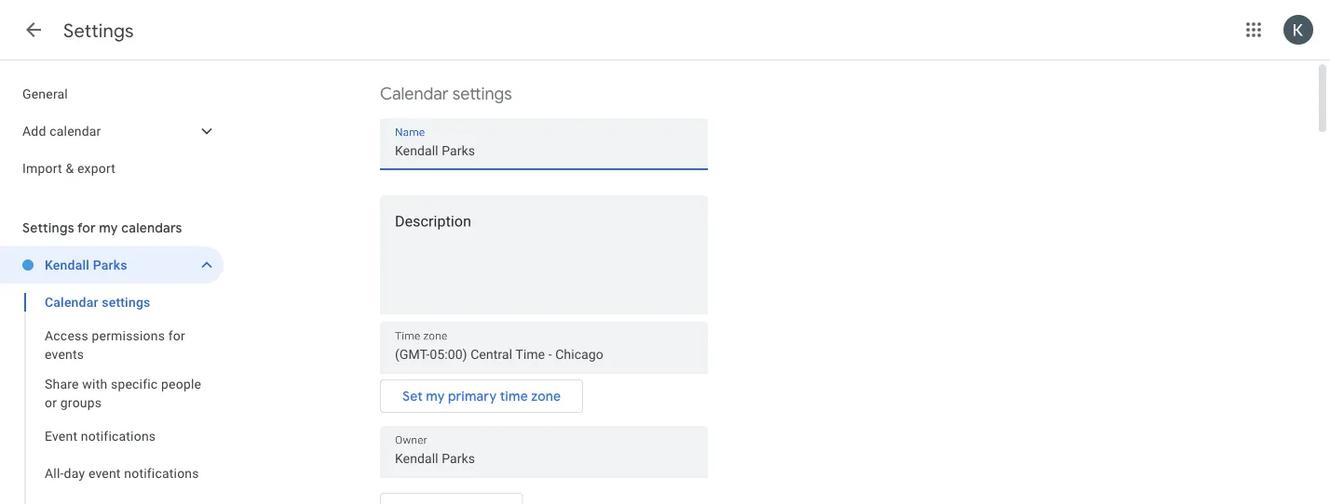 Task type: vqa. For each thing, say whether or not it's contained in the screenshot.
calendar
yes



Task type: describe. For each thing, give the bounding box(es) containing it.
for inside access permissions for events
[[168, 328, 185, 344]]

1 horizontal spatial calendar
[[380, 83, 449, 105]]

0 vertical spatial for
[[77, 220, 96, 237]]

parks
[[93, 258, 127, 273]]

kendall parks
[[45, 258, 127, 273]]

groups
[[60, 395, 102, 411]]

primary
[[448, 388, 497, 405]]

calendar settings inside settings for my calendars tree
[[45, 295, 150, 310]]

1 vertical spatial notifications
[[124, 466, 199, 482]]

tree containing general
[[0, 75, 224, 187]]

specific
[[111, 377, 158, 392]]

zone
[[531, 388, 561, 405]]

access
[[45, 328, 88, 344]]

group containing calendar settings
[[0, 284, 224, 505]]

calendar
[[50, 123, 101, 139]]

events
[[45, 347, 84, 362]]

export
[[77, 161, 116, 176]]

import
[[22, 161, 62, 176]]

calendar inside tree
[[45, 295, 98, 310]]

import & export
[[22, 161, 116, 176]]

event
[[45, 429, 77, 444]]

event notifications
[[45, 429, 156, 444]]

access permissions for events
[[45, 328, 185, 362]]

with
[[82, 377, 107, 392]]

all-
[[45, 466, 64, 482]]

share
[[45, 377, 79, 392]]

1 horizontal spatial calendar settings
[[380, 83, 512, 105]]



Task type: locate. For each thing, give the bounding box(es) containing it.
1 vertical spatial settings
[[102, 295, 150, 310]]

add calendar
[[22, 123, 101, 139]]

1 horizontal spatial settings
[[452, 83, 512, 105]]

1 vertical spatial settings
[[22, 220, 74, 237]]

group
[[0, 284, 224, 505]]

0 horizontal spatial calendar settings
[[45, 295, 150, 310]]

share with specific people or groups
[[45, 377, 201, 411]]

&
[[66, 161, 74, 176]]

set my primary time zone
[[402, 388, 561, 405]]

set my primary time zone button
[[380, 374, 583, 419]]

calendar
[[380, 83, 449, 105], [45, 295, 98, 310]]

0 horizontal spatial calendar
[[45, 295, 98, 310]]

my up parks
[[99, 220, 118, 237]]

general
[[22, 86, 68, 102]]

0 horizontal spatial for
[[77, 220, 96, 237]]

settings heading
[[63, 19, 134, 42]]

settings for settings for my calendars
[[22, 220, 74, 237]]

my inside 'button'
[[426, 388, 445, 405]]

settings
[[63, 19, 134, 42], [22, 220, 74, 237]]

tree
[[0, 75, 224, 187]]

settings for my calendars
[[22, 220, 182, 237]]

0 vertical spatial settings
[[63, 19, 134, 42]]

1 horizontal spatial my
[[426, 388, 445, 405]]

my
[[99, 220, 118, 237], [426, 388, 445, 405]]

settings right go back icon
[[63, 19, 134, 42]]

all-day event notifications
[[45, 466, 199, 482]]

1 vertical spatial calendar
[[45, 295, 98, 310]]

for
[[77, 220, 96, 237], [168, 328, 185, 344]]

None text field
[[395, 138, 693, 164], [380, 217, 708, 306], [395, 446, 693, 472], [395, 138, 693, 164], [380, 217, 708, 306], [395, 446, 693, 472]]

calendar settings
[[380, 83, 512, 105], [45, 295, 150, 310]]

day
[[64, 466, 85, 482]]

None text field
[[395, 342, 693, 368]]

permissions
[[92, 328, 165, 344]]

time
[[500, 388, 528, 405]]

for up kendall parks
[[77, 220, 96, 237]]

calendars
[[121, 220, 182, 237]]

notifications up all-day event notifications
[[81, 429, 156, 444]]

1 horizontal spatial for
[[168, 328, 185, 344]]

settings for settings
[[63, 19, 134, 42]]

settings for my calendars tree
[[0, 247, 224, 505]]

0 vertical spatial settings
[[452, 83, 512, 105]]

kendall
[[45, 258, 89, 273]]

event
[[88, 466, 121, 482]]

people
[[161, 377, 201, 392]]

add
[[22, 123, 46, 139]]

kendall parks tree item
[[0, 247, 224, 284]]

settings inside tree
[[102, 295, 150, 310]]

notifications
[[81, 429, 156, 444], [124, 466, 199, 482]]

settings
[[452, 83, 512, 105], [102, 295, 150, 310]]

0 horizontal spatial my
[[99, 220, 118, 237]]

1 vertical spatial calendar settings
[[45, 295, 150, 310]]

0 vertical spatial calendar settings
[[380, 83, 512, 105]]

or
[[45, 395, 57, 411]]

0 vertical spatial notifications
[[81, 429, 156, 444]]

1 vertical spatial for
[[168, 328, 185, 344]]

my right set
[[426, 388, 445, 405]]

0 horizontal spatial settings
[[102, 295, 150, 310]]

1 vertical spatial my
[[426, 388, 445, 405]]

set
[[402, 388, 423, 405]]

0 vertical spatial my
[[99, 220, 118, 237]]

for right permissions at the bottom of page
[[168, 328, 185, 344]]

notifications right event
[[124, 466, 199, 482]]

0 vertical spatial calendar
[[380, 83, 449, 105]]

settings up kendall
[[22, 220, 74, 237]]

go back image
[[22, 19, 45, 41]]



